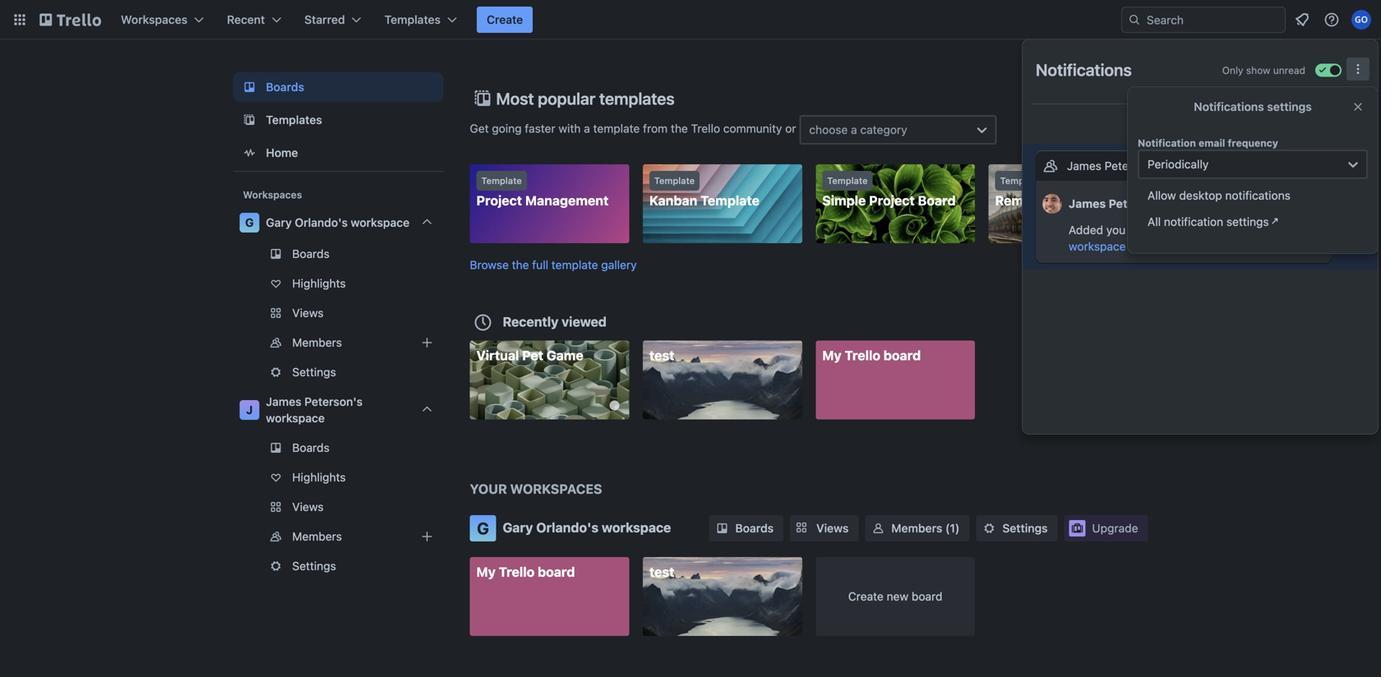 Task type: locate. For each thing, give the bounding box(es) containing it.
pet
[[522, 348, 544, 363]]

1 vertical spatial members link
[[233, 524, 444, 550]]

0 horizontal spatial notifications
[[1036, 60, 1132, 79]]

0 vertical spatial highlights
[[292, 277, 346, 290]]

1 members link from the top
[[233, 330, 444, 356]]

template board image
[[240, 110, 259, 130]]

notifications for notifications settings
[[1194, 100, 1265, 113]]

test link for recently viewed
[[643, 341, 802, 420]]

2 sm image from the left
[[981, 521, 998, 537]]

0 vertical spatial templates
[[385, 13, 441, 26]]

community
[[724, 122, 782, 135]]

highlights link
[[233, 271, 444, 297], [233, 465, 444, 491]]

template for project
[[482, 176, 522, 186]]

templates
[[385, 13, 441, 26], [266, 113, 322, 127]]

template
[[593, 122, 640, 135], [552, 258, 598, 272]]

2 members link from the top
[[233, 524, 444, 550]]

workspace
[[1165, 159, 1222, 173], [351, 216, 410, 229], [1069, 240, 1126, 253], [266, 412, 325, 425], [602, 520, 671, 536]]

template down "templates"
[[593, 122, 640, 135]]

boards
[[266, 80, 304, 94], [292, 247, 330, 261], [292, 441, 330, 455], [736, 522, 774, 535]]

templates right starred dropdown button
[[385, 13, 441, 26]]

james peterson's workspace link
[[1069, 223, 1319, 253]]

g down your
[[477, 519, 489, 538]]

highlights for orlando's
[[292, 277, 346, 290]]

create up most
[[487, 13, 523, 26]]

project left board
[[869, 193, 915, 208]]

1 horizontal spatial my trello board link
[[816, 341, 975, 420]]

1 horizontal spatial my
[[823, 348, 842, 363]]

peterson's
[[1105, 159, 1161, 173], [1263, 223, 1319, 237], [305, 395, 363, 409]]

faster
[[525, 122, 556, 135]]

views for peterson's
[[292, 500, 324, 514]]

notifications settings
[[1194, 100, 1312, 113]]

search image
[[1128, 13, 1141, 26]]

template for simple
[[828, 176, 868, 186]]

settings up mark
[[1268, 100, 1312, 113]]

added
[[1069, 223, 1104, 237]]

2 highlights from the top
[[292, 471, 346, 484]]

james inside button
[[1069, 197, 1106, 211]]

allow desktop notifications
[[1148, 189, 1291, 202]]

0 vertical spatial james peterson's workspace
[[1067, 159, 1222, 173]]

1 test from the top
[[650, 348, 675, 363]]

notifications
[[1036, 60, 1132, 79], [1194, 100, 1265, 113]]

sm image
[[870, 521, 887, 537], [981, 521, 998, 537]]

1 vertical spatial notifications
[[1194, 100, 1265, 113]]

template project management
[[477, 176, 609, 208]]

template inside template project management
[[482, 176, 522, 186]]

highlights link for peterson's
[[233, 465, 444, 491]]

test for gary orlando's workspace
[[650, 565, 675, 580]]

the right "from"
[[671, 122, 688, 135]]

sm image right the "(1)"
[[981, 521, 998, 537]]

0 vertical spatial gary orlando's workspace
[[266, 216, 410, 229]]

workspaces inside popup button
[[121, 13, 188, 26]]

1 horizontal spatial templates
[[385, 13, 441, 26]]

1 horizontal spatial create
[[849, 590, 884, 604]]

create left the new
[[849, 590, 884, 604]]

with
[[559, 122, 581, 135]]

upgrade
[[1093, 522, 1139, 535]]

1 horizontal spatial trello
[[691, 122, 720, 135]]

0 horizontal spatial workspaces
[[121, 13, 188, 26]]

board
[[884, 348, 921, 363], [538, 565, 575, 580], [912, 590, 943, 604]]

0 horizontal spatial the
[[512, 258, 529, 272]]

notifications for notifications
[[1036, 60, 1132, 79]]

0 horizontal spatial project
[[477, 193, 522, 208]]

0 vertical spatial add image
[[417, 333, 437, 353]]

gary down home
[[266, 216, 292, 229]]

views link for orlando's
[[233, 300, 444, 326]]

gary orlando's workspace down home link
[[266, 216, 410, 229]]

templates up home
[[266, 113, 322, 127]]

members link for orlando's
[[233, 330, 444, 356]]

2 vertical spatial trello
[[499, 565, 535, 580]]

1 horizontal spatial my trello board
[[823, 348, 921, 363]]

trello for top 'my trello board' link
[[845, 348, 881, 363]]

2 vertical spatial settings
[[292, 560, 336, 573]]

views for orlando's
[[292, 306, 324, 320]]

2 vertical spatial settings link
[[233, 553, 444, 580]]

project inside 'template simple project board'
[[869, 193, 915, 208]]

1 vertical spatial highlights link
[[233, 465, 444, 491]]

1 vertical spatial my trello board
[[477, 565, 575, 580]]

1 add image from the top
[[417, 333, 437, 353]]

recent
[[227, 13, 265, 26]]

the right the to
[[1143, 223, 1160, 237]]

0 horizontal spatial templates
[[266, 113, 322, 127]]

trello
[[691, 122, 720, 135], [845, 348, 881, 363], [499, 565, 535, 580]]

create
[[487, 13, 523, 26], [849, 590, 884, 604]]

a right choose
[[851, 123, 858, 137]]

0 vertical spatial settings
[[292, 366, 336, 379]]

1 vertical spatial test
[[650, 565, 675, 580]]

0 horizontal spatial my trello board link
[[470, 558, 629, 637]]

orlando's
[[295, 216, 348, 229], [536, 520, 599, 536]]

gary
[[266, 216, 292, 229], [503, 520, 533, 536]]

notifications down search image
[[1036, 60, 1132, 79]]

create new board
[[849, 590, 943, 604]]

0 horizontal spatial create
[[487, 13, 523, 26]]

only show unread
[[1223, 65, 1306, 76]]

1 project from the left
[[477, 193, 522, 208]]

1 vertical spatial the
[[1143, 223, 1160, 237]]

1 vertical spatial add image
[[417, 527, 437, 547]]

as
[[1331, 117, 1342, 128]]

recently viewed
[[503, 314, 607, 330]]

g
[[245, 216, 254, 229], [477, 519, 489, 538]]

or
[[786, 122, 796, 135]]

2 highlights link from the top
[[233, 465, 444, 491]]

highlights link for orlando's
[[233, 271, 444, 297]]

0 vertical spatial my trello board link
[[816, 341, 975, 420]]

most
[[496, 89, 534, 108]]

settings link
[[233, 359, 444, 386], [977, 516, 1058, 542], [233, 553, 444, 580]]

0 vertical spatial trello
[[691, 122, 720, 135]]

1 vertical spatial settings
[[1227, 215, 1269, 229]]

template for remote
[[1001, 176, 1041, 186]]

1 horizontal spatial sm image
[[981, 521, 998, 537]]

desktop
[[1180, 189, 1223, 202]]

0 horizontal spatial peterson's
[[305, 395, 363, 409]]

1 vertical spatial trello
[[845, 348, 881, 363]]

there is new activity on this board. image
[[610, 401, 620, 411]]

gary orlando's workspace down workspaces
[[503, 520, 671, 536]]

notifications down only
[[1194, 100, 1265, 113]]

1 highlights from the top
[[292, 277, 346, 290]]

0 horizontal spatial orlando's
[[295, 216, 348, 229]]

0 vertical spatial my trello board
[[823, 348, 921, 363]]

browse the full template gallery
[[470, 258, 637, 272]]

5:48
[[1180, 241, 1201, 253]]

0 vertical spatial settings link
[[233, 359, 444, 386]]

2 test link from the top
[[643, 558, 802, 637]]

settings for james peterson's workspace
[[292, 560, 336, 573]]

james peterson button up workspace
[[1036, 181, 1332, 220]]

james right j
[[266, 395, 302, 409]]

1 horizontal spatial workspaces
[[243, 189, 302, 201]]

add image for gary orlando's workspace
[[417, 333, 437, 353]]

the left full
[[512, 258, 529, 272]]

james peterson
[[1069, 197, 1160, 211]]

1 vertical spatial workspaces
[[243, 189, 302, 201]]

members for gary orlando's workspace
[[292, 336, 342, 350]]

2 vertical spatial peterson's
[[305, 395, 363, 409]]

only
[[1223, 65, 1244, 76]]

2 horizontal spatial peterson's
[[1263, 223, 1319, 237]]

g down home image
[[245, 216, 254, 229]]

templates
[[599, 89, 675, 108]]

boards link
[[233, 72, 444, 102], [233, 241, 444, 267], [233, 435, 444, 461], [709, 516, 784, 542]]

members
[[292, 336, 342, 350], [892, 522, 943, 535], [292, 530, 342, 544]]

1 test link from the top
[[643, 341, 802, 420]]

periodically
[[1148, 157, 1209, 171]]

1 horizontal spatial project
[[869, 193, 915, 208]]

my
[[823, 348, 842, 363], [477, 565, 496, 580]]

create for create new board
[[849, 590, 884, 604]]

1 highlights link from the top
[[233, 271, 444, 297]]

0 horizontal spatial gary
[[266, 216, 292, 229]]

0 vertical spatial views
[[292, 306, 324, 320]]

1 vertical spatial my trello board link
[[470, 558, 629, 637]]

0 vertical spatial members link
[[233, 330, 444, 356]]

0 vertical spatial peterson's
[[1105, 159, 1161, 173]]

1 horizontal spatial g
[[477, 519, 489, 538]]

1 vertical spatial views
[[292, 500, 324, 514]]

test link for gary orlando's workspace
[[643, 558, 802, 637]]

from
[[643, 122, 668, 135]]

template up remote
[[1001, 176, 1041, 186]]

sm image left members (1)
[[870, 521, 887, 537]]

0 vertical spatial workspaces
[[121, 13, 188, 26]]

settings down allow desktop notifications button
[[1227, 215, 1269, 229]]

1 vertical spatial test link
[[643, 558, 802, 637]]

2 add image from the top
[[417, 527, 437, 547]]

views link for peterson's
[[233, 494, 444, 521]]

james up added at the right of page
[[1069, 197, 1106, 211]]

1 vertical spatial gary orlando's workspace
[[503, 520, 671, 536]]

management
[[525, 193, 609, 208]]

board image
[[240, 77, 259, 97]]

1 vertical spatial create
[[849, 590, 884, 604]]

create inside create button
[[487, 13, 523, 26]]

add image for james peterson's workspace
[[417, 527, 437, 547]]

my trello board for top 'my trello board' link
[[823, 348, 921, 363]]

0 horizontal spatial my trello board
[[477, 565, 575, 580]]

a right with
[[584, 122, 590, 135]]

2 test from the top
[[650, 565, 675, 580]]

(1)
[[946, 522, 960, 535]]

template up kanban
[[655, 176, 695, 186]]

template down going
[[482, 176, 522, 186]]

orlando's down home link
[[295, 216, 348, 229]]

1 vertical spatial templates
[[266, 113, 322, 127]]

project
[[477, 193, 522, 208], [869, 193, 915, 208]]

0 vertical spatial gary
[[266, 216, 292, 229]]

template inside template remote team hub
[[1001, 176, 1041, 186]]

project up browse
[[477, 193, 522, 208]]

0 vertical spatial test link
[[643, 341, 802, 420]]

0 horizontal spatial sm image
[[870, 521, 887, 537]]

1 vertical spatial orlando's
[[536, 520, 599, 536]]

1 vertical spatial peterson's
[[1263, 223, 1319, 237]]

my trello board
[[823, 348, 921, 363], [477, 565, 575, 580]]

new
[[887, 590, 909, 604]]

1 vertical spatial highlights
[[292, 471, 346, 484]]

members link
[[233, 330, 444, 356], [233, 524, 444, 550]]

template inside 'template simple project board'
[[828, 176, 868, 186]]

test link
[[643, 341, 802, 420], [643, 558, 802, 637]]

0 vertical spatial create
[[487, 13, 523, 26]]

members link for peterson's
[[233, 524, 444, 550]]

0 vertical spatial g
[[245, 216, 254, 229]]

1 vertical spatial my
[[477, 565, 496, 580]]

highlights
[[292, 277, 346, 290], [292, 471, 346, 484]]

0 vertical spatial highlights link
[[233, 271, 444, 297]]

template up simple
[[828, 176, 868, 186]]

0 vertical spatial my
[[823, 348, 842, 363]]

your
[[470, 482, 507, 497]]

gary down your workspaces
[[503, 520, 533, 536]]

1 horizontal spatial notifications
[[1194, 100, 1265, 113]]

james
[[1067, 159, 1102, 173], [1069, 197, 1106, 211], [1225, 223, 1260, 237], [266, 395, 302, 409]]

2 project from the left
[[869, 193, 915, 208]]

2 horizontal spatial trello
[[845, 348, 881, 363]]

template right full
[[552, 258, 598, 272]]

0 horizontal spatial trello
[[499, 565, 535, 580]]

2 vertical spatial board
[[912, 590, 943, 604]]

add image
[[417, 333, 437, 353], [417, 527, 437, 547]]

orlando's down workspaces
[[536, 520, 599, 536]]

choose
[[809, 123, 848, 137]]

views link
[[233, 300, 444, 326], [233, 494, 444, 521], [790, 516, 859, 542]]

settings
[[292, 366, 336, 379], [1003, 522, 1048, 535], [292, 560, 336, 573]]

1 horizontal spatial peterson's
[[1105, 159, 1161, 173]]

1 horizontal spatial gary orlando's workspace
[[503, 520, 671, 536]]

views
[[292, 306, 324, 320], [292, 500, 324, 514], [817, 522, 849, 535]]

0 vertical spatial notifications
[[1036, 60, 1132, 79]]

mark
[[1292, 117, 1315, 128]]

primary element
[[0, 0, 1382, 39]]

james peterson button up you
[[1069, 197, 1160, 211]]

the
[[671, 122, 688, 135], [1143, 223, 1160, 237], [512, 258, 529, 272]]

1 horizontal spatial the
[[671, 122, 688, 135]]

create button
[[477, 7, 533, 33]]

1 vertical spatial gary
[[503, 520, 533, 536]]

0 vertical spatial test
[[650, 348, 675, 363]]

notification
[[1138, 137, 1196, 149]]



Task type: vqa. For each thing, say whether or not it's contained in the screenshot.
Stuff
no



Task type: describe. For each thing, give the bounding box(es) containing it.
1 vertical spatial board
[[538, 565, 575, 580]]

0 horizontal spatial my
[[477, 565, 496, 580]]

virtual pet game link
[[470, 341, 629, 420]]

trello for the left 'my trello board' link
[[499, 565, 535, 580]]

viewed
[[562, 314, 607, 330]]

all
[[1318, 117, 1328, 128]]

choose a category
[[809, 123, 908, 137]]

team
[[1048, 193, 1082, 208]]

20
[[1153, 241, 1165, 253]]

recently
[[503, 314, 559, 330]]

template for kanban
[[655, 176, 695, 186]]

1 vertical spatial g
[[477, 519, 489, 538]]

0 horizontal spatial g
[[245, 216, 254, 229]]

gary orlando (garyorlando) image
[[1352, 10, 1372, 30]]

browse
[[470, 258, 509, 272]]

1 horizontal spatial orlando's
[[536, 520, 599, 536]]

nov
[[1132, 241, 1150, 253]]

settings link for orlando's
[[233, 359, 444, 386]]

1 sm image from the left
[[870, 521, 887, 537]]

0 vertical spatial the
[[671, 122, 688, 135]]

0 vertical spatial template
[[593, 122, 640, 135]]

allow desktop notifications button
[[1138, 183, 1368, 209]]

email
[[1199, 137, 1226, 149]]

2 vertical spatial james peterson's workspace
[[266, 395, 363, 425]]

board
[[918, 193, 956, 208]]

recent button
[[217, 7, 291, 33]]

workspace
[[1163, 223, 1222, 237]]

templates button
[[375, 7, 467, 33]]

hub
[[1085, 193, 1112, 208]]

virtual
[[477, 348, 519, 363]]

show
[[1247, 65, 1271, 76]]

home link
[[233, 138, 444, 168]]

templates inside popup button
[[385, 13, 441, 26]]

open information menu image
[[1324, 12, 1340, 28]]

2 vertical spatial views
[[817, 522, 849, 535]]

at
[[1168, 241, 1177, 253]]

workspaces
[[510, 482, 602, 497]]

notification email frequency
[[1138, 137, 1279, 149]]

game
[[547, 348, 584, 363]]

highlights for peterson's
[[292, 471, 346, 484]]

1 vertical spatial template
[[552, 258, 598, 272]]

0 vertical spatial board
[[884, 348, 921, 363]]

project inside template project management
[[477, 193, 522, 208]]

upgrade button
[[1065, 516, 1148, 542]]

most popular templates
[[496, 89, 675, 108]]

allow
[[1148, 189, 1177, 202]]

simple
[[823, 193, 866, 208]]

added you to the workspace
[[1069, 223, 1225, 237]]

workspaces button
[[111, 7, 214, 33]]

1 vertical spatial settings
[[1003, 522, 1048, 535]]

j
[[246, 403, 253, 417]]

1 vertical spatial settings link
[[977, 516, 1058, 542]]

2 vertical spatial the
[[512, 258, 529, 272]]

your workspaces
[[470, 482, 602, 497]]

category
[[861, 123, 908, 137]]

remote
[[996, 193, 1045, 208]]

0 notifications image
[[1293, 10, 1313, 30]]

pm
[[1204, 241, 1219, 253]]

settings for gary orlando's workspace
[[292, 366, 336, 379]]

get
[[470, 122, 489, 135]]

full
[[532, 258, 549, 272]]

peterson
[[1109, 197, 1160, 211]]

to
[[1129, 223, 1140, 237]]

members for james peterson's workspace
[[292, 530, 342, 544]]

Search field
[[1141, 7, 1285, 32]]

browse the full template gallery link
[[470, 258, 637, 272]]

james peterson (jamespeterson93) image
[[1043, 192, 1063, 216]]

close popover image
[[1352, 100, 1365, 113]]

get going faster with a template from the trello community or
[[470, 122, 800, 135]]

going
[[492, 122, 522, 135]]

popular
[[538, 89, 596, 108]]

mark all as read button
[[1292, 114, 1365, 131]]

james up hub
[[1067, 159, 1102, 173]]

test for recently viewed
[[650, 348, 675, 363]]

frequency
[[1228, 137, 1279, 149]]

members (1)
[[892, 522, 960, 535]]

template simple project board
[[823, 176, 956, 208]]

0 horizontal spatial a
[[584, 122, 590, 135]]

home
[[266, 146, 298, 160]]

kanban
[[650, 193, 698, 208]]

all
[[1148, 215, 1161, 229]]

unread
[[1274, 65, 1306, 76]]

templates link
[[233, 105, 444, 135]]

1 horizontal spatial gary
[[503, 520, 533, 536]]

create for create
[[487, 13, 523, 26]]

back to home image
[[39, 7, 101, 33]]

1 horizontal spatial a
[[851, 123, 858, 137]]

sm image
[[714, 521, 731, 537]]

starred
[[305, 13, 345, 26]]

0 vertical spatial settings
[[1268, 100, 1312, 113]]

james down allow desktop notifications button
[[1225, 223, 1260, 237]]

1 vertical spatial james peterson's workspace
[[1069, 223, 1319, 253]]

you
[[1107, 223, 1126, 237]]

notification
[[1164, 215, 1224, 229]]

all notification settings link
[[1138, 209, 1367, 235]]

template right kanban
[[701, 193, 760, 208]]

home image
[[240, 143, 259, 163]]

settings link for peterson's
[[233, 553, 444, 580]]

0 vertical spatial orlando's
[[295, 216, 348, 229]]

read
[[1344, 117, 1365, 128]]

starred button
[[295, 7, 371, 33]]

nov 20 at 5:48 pm
[[1132, 241, 1219, 253]]

2 horizontal spatial the
[[1143, 223, 1160, 237]]

gallery
[[601, 258, 637, 272]]

0 horizontal spatial gary orlando's workspace
[[266, 216, 410, 229]]

settings inside all notification settings link
[[1227, 215, 1269, 229]]

my trello board for the left 'my trello board' link
[[477, 565, 575, 580]]

mark all as read
[[1292, 117, 1365, 128]]

all notification settings
[[1148, 215, 1269, 229]]

template remote team hub
[[996, 176, 1112, 208]]

virtual pet game
[[477, 348, 584, 363]]

notifications
[[1226, 189, 1291, 202]]

template kanban template
[[650, 176, 760, 208]]



